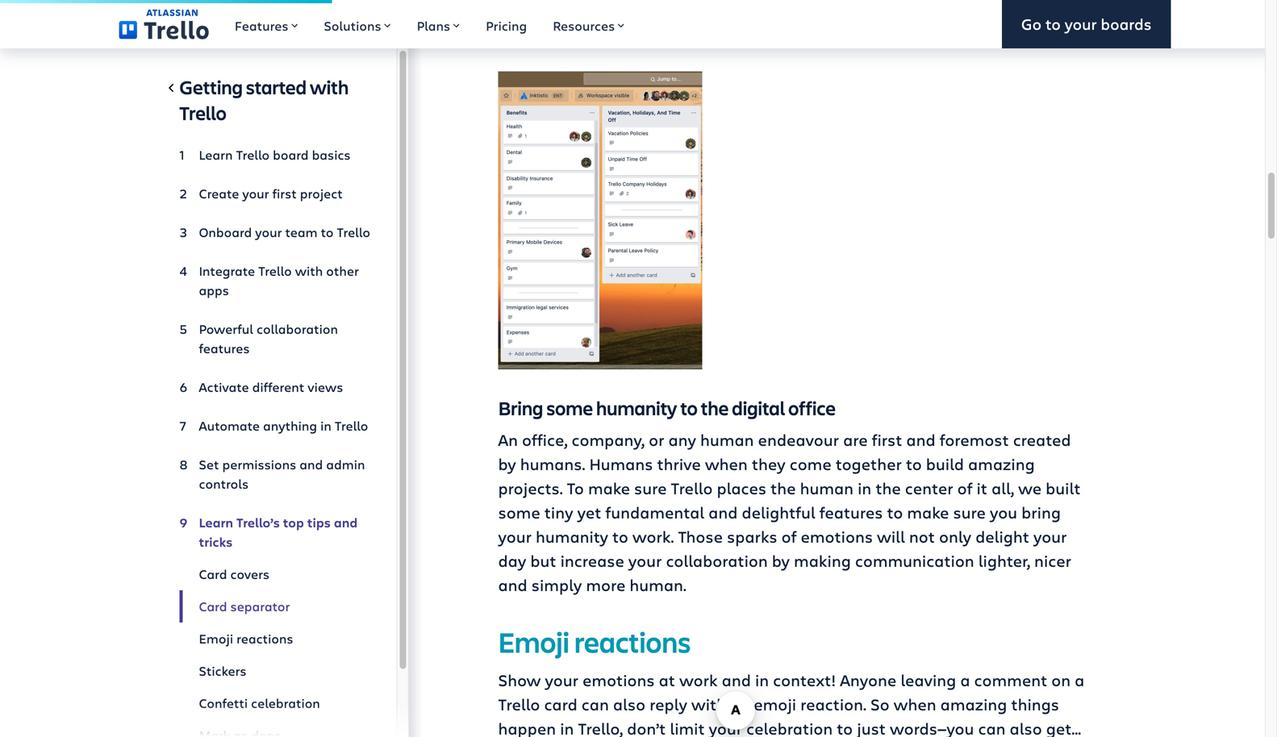 Task type: describe. For each thing, give the bounding box(es) containing it.
will
[[877, 526, 905, 548]]

learn trello's top tips and tricks link
[[180, 507, 371, 558]]

permissions
[[222, 456, 296, 473]]

those
[[678, 526, 723, 548]]

simply
[[532, 574, 582, 596]]

an image showing an example of a card separator on a trello board image
[[498, 71, 703, 370]]

project
[[300, 185, 343, 202]]

celebration inside 'link'
[[251, 695, 320, 712]]

trello inside automate anything in trello link
[[335, 417, 368, 435]]

created
[[1013, 429, 1071, 451]]

covers
[[230, 566, 270, 583]]

0 horizontal spatial make
[[588, 477, 630, 499]]

limit
[[670, 718, 705, 738]]

lighter,
[[979, 550, 1031, 572]]

humans.
[[520, 453, 585, 475]]

day
[[498, 550, 526, 572]]

collaboration inside powerful collaboration features
[[257, 320, 338, 338]]

your up card
[[545, 669, 579, 691]]

pricing link
[[473, 0, 540, 48]]

in inside bring some humanity to the digital office an office, company, or any human endeavour are first and foremost created by humans. humans thrive when they come together to build amazing projects. to make sure trello places the human in the center of it all, we built some tiny yet fundamental and delightful features to make sure you bring your humanity to work. those sparks of emotions will not only delight your day but increase your collaboration by making communication lighter, nicer and simply more human.
[[858, 477, 872, 499]]

all,
[[992, 477, 1015, 499]]

any
[[669, 429, 696, 451]]

started
[[246, 74, 307, 100]]

1 vertical spatial some
[[498, 502, 541, 523]]

activate different views
[[199, 379, 343, 396]]

trello's
[[236, 514, 280, 531]]

trello,
[[578, 718, 623, 738]]

things
[[1012, 694, 1060, 715]]

create your first project
[[199, 185, 343, 202]]

features inside powerful collaboration features
[[199, 340, 250, 357]]

an
[[498, 429, 518, 451]]

not
[[909, 526, 935, 548]]

bring some humanity to the digital office an office, company, or any human endeavour are first and foremost created by humans. humans thrive when they come together to build amazing projects. to make sure trello places the human in the center of it all, we built some tiny yet fundamental and delightful features to make sure you bring your humanity to work. those sparks of emotions will not only delight your day but increase your collaboration by making communication lighter, nicer and simply more human.
[[498, 395, 1081, 596]]

leaving
[[901, 669, 957, 691]]

tiny
[[545, 502, 573, 523]]

first inside bring some humanity to the digital office an office, company, or any human endeavour are first and foremost created by humans. humans thrive when they come together to build amazing projects. to make sure trello places the human in the center of it all, we built some tiny yet fundamental and delightful features to make sure you bring your humanity to work. those sparks of emotions will not only delight your day but increase your collaboration by making communication lighter, nicer and simply more human.
[[872, 429, 903, 451]]

an
[[730, 694, 750, 715]]

more
[[586, 574, 626, 596]]

tips
[[307, 514, 331, 531]]

or
[[649, 429, 665, 451]]

projects.
[[498, 477, 563, 499]]

company,
[[572, 429, 645, 451]]

0 horizontal spatial the
[[701, 395, 729, 421]]

places
[[717, 477, 767, 499]]

and inside set permissions and admin controls
[[300, 456, 323, 473]]

we
[[1019, 477, 1042, 499]]

automate anything in trello link
[[180, 410, 371, 442]]

your up day
[[498, 526, 532, 548]]

learn trello's top tips and tricks
[[199, 514, 358, 551]]

and inside learn trello's top tips and tricks
[[334, 514, 358, 531]]

1 vertical spatial human
[[800, 477, 854, 499]]

comment
[[975, 669, 1048, 691]]

basics
[[312, 146, 351, 163]]

views
[[308, 379, 343, 396]]

solutions button
[[311, 0, 404, 48]]

2 horizontal spatial the
[[876, 477, 901, 499]]

when inside bring some humanity to the digital office an office, company, or any human endeavour are first and foremost created by humans. humans thrive when they come together to build amazing projects. to make sure trello places the human in the center of it all, we built some tiny yet fundamental and delightful features to make sure you bring your humanity to work. those sparks of emotions will not only delight your day but increase your collaboration by making communication lighter, nicer and simply more human.
[[705, 453, 748, 475]]

context!
[[773, 669, 836, 691]]

integrate trello with other apps link
[[180, 255, 371, 307]]

trello inside getting started with trello
[[180, 100, 227, 125]]

set permissions and admin controls
[[199, 456, 365, 493]]

solutions
[[324, 17, 381, 34]]

1 horizontal spatial by
[[772, 550, 790, 572]]

your left the team
[[255, 224, 282, 241]]

center
[[905, 477, 954, 499]]

when inside emoji reactions show your emotions at work and in context! anyone leaving a comment on a trello card can also reply with an emoji reaction. so when amazing things happen in trello, don't limit your celebration to just words—you can also get.
[[894, 694, 937, 715]]

atlassian trello image
[[119, 9, 209, 39]]

happen
[[498, 718, 556, 738]]

confetti celebration
[[199, 695, 320, 712]]

integrate trello with other apps
[[199, 262, 359, 299]]

to up center
[[906, 453, 922, 475]]

your down an at the bottom right of the page
[[709, 718, 743, 738]]

your down work.
[[629, 550, 662, 572]]

emoji for emoji reactions
[[199, 630, 233, 648]]

onboard your team to trello
[[199, 224, 370, 241]]

create your first project link
[[180, 178, 371, 210]]

humans
[[589, 453, 653, 475]]

you
[[990, 502, 1018, 523]]

on
[[1052, 669, 1071, 691]]

features inside bring some humanity to the digital office an office, company, or any human endeavour are first and foremost created by humans. humans thrive when they come together to build amazing projects. to make sure trello places the human in the center of it all, we built some tiny yet fundamental and delightful features to make sure you bring your humanity to work. those sparks of emotions will not only delight your day but increase your collaboration by making communication lighter, nicer and simply more human.
[[820, 502, 883, 523]]

but
[[531, 550, 557, 572]]

resources button
[[540, 0, 638, 48]]

tricks
[[199, 533, 233, 551]]

foremost
[[940, 429, 1009, 451]]

0 vertical spatial humanity
[[596, 395, 677, 421]]

1 horizontal spatial of
[[958, 477, 973, 499]]

1 a from the left
[[961, 669, 970, 691]]

automate
[[199, 417, 260, 435]]

bring
[[1022, 502, 1061, 523]]

emoji for emoji reactions show your emotions at work and in context! anyone leaving a comment on a trello card can also reply with an emoji reaction. so when amazing things happen in trello, don't limit your celebration to just words—you can also get.
[[498, 623, 570, 661]]

fundamental
[[606, 502, 705, 523]]

onboard your team to trello link
[[180, 216, 371, 249]]

with for trello
[[295, 262, 323, 280]]

trello inside learn trello board basics "link"
[[236, 146, 270, 163]]

set permissions and admin controls link
[[180, 449, 371, 500]]

work
[[680, 669, 718, 691]]

nicer
[[1035, 550, 1072, 572]]

plans
[[417, 17, 450, 34]]

human.
[[630, 574, 687, 596]]

top
[[283, 514, 304, 531]]

card
[[544, 694, 578, 715]]

to left work.
[[613, 526, 629, 548]]

pricing
[[486, 17, 527, 34]]

your up nicer
[[1034, 526, 1067, 548]]

it
[[977, 477, 988, 499]]

so
[[871, 694, 890, 715]]

they
[[752, 453, 786, 475]]

card separator
[[199, 598, 290, 615]]

emotions inside emoji reactions show your emotions at work and in context! anyone leaving a comment on a trello card can also reply with an emoji reaction. so when amazing things happen in trello, don't limit your celebration to just words—you can also get.
[[583, 669, 655, 691]]

together
[[836, 453, 902, 475]]

powerful collaboration features link
[[180, 313, 371, 365]]

yet
[[578, 502, 602, 523]]

learn for learn trello board basics
[[199, 146, 233, 163]]

0 horizontal spatial sure
[[634, 477, 667, 499]]

powerful
[[199, 320, 253, 338]]

boards
[[1101, 13, 1152, 34]]

apps
[[199, 282, 229, 299]]

only
[[939, 526, 972, 548]]

thrive
[[657, 453, 701, 475]]

celebration inside emoji reactions show your emotions at work and in context! anyone leaving a comment on a trello card can also reply with an emoji reaction. so when amazing things happen in trello, don't limit your celebration to just words—you can also get.
[[747, 718, 833, 738]]

onboard
[[199, 224, 252, 241]]



Task type: vqa. For each thing, say whether or not it's contained in the screenshot.
middle remote
no



Task type: locate. For each thing, give the bounding box(es) containing it.
sure up fundamental
[[634, 477, 667, 499]]

in down together
[[858, 477, 872, 499]]

emoji up show
[[498, 623, 570, 661]]

board
[[273, 146, 309, 163]]

2 learn from the top
[[199, 514, 233, 531]]

1 horizontal spatial human
[[800, 477, 854, 499]]

with inside integrate trello with other apps
[[295, 262, 323, 280]]

learn inside learn trello's top tips and tricks
[[199, 514, 233, 531]]

in
[[320, 417, 332, 435], [858, 477, 872, 499], [755, 669, 769, 691], [560, 718, 574, 738]]

collaboration
[[257, 320, 338, 338], [666, 550, 768, 572]]

emotions up making
[[801, 526, 873, 548]]

are
[[843, 429, 868, 451]]

can up trello,
[[582, 694, 609, 715]]

card inside "link"
[[199, 598, 227, 615]]

1 horizontal spatial emoji
[[498, 623, 570, 661]]

trello up other
[[337, 224, 370, 241]]

0 vertical spatial with
[[310, 74, 349, 100]]

1 horizontal spatial a
[[1075, 669, 1085, 691]]

communication
[[855, 550, 975, 572]]

0 vertical spatial amazing
[[968, 453, 1035, 475]]

1 vertical spatial when
[[894, 694, 937, 715]]

emoji up stickers
[[199, 630, 233, 648]]

make
[[588, 477, 630, 499], [907, 502, 949, 523]]

1 vertical spatial by
[[772, 550, 790, 572]]

of
[[958, 477, 973, 499], [782, 526, 797, 548]]

to inside onboard your team to trello link
[[321, 224, 334, 241]]

1 horizontal spatial features
[[820, 502, 883, 523]]

resources
[[553, 17, 615, 34]]

learn
[[199, 146, 233, 163], [199, 514, 233, 531]]

in right anything
[[320, 417, 332, 435]]

and
[[907, 429, 936, 451], [300, 456, 323, 473], [709, 502, 738, 523], [334, 514, 358, 531], [498, 574, 528, 596], [722, 669, 751, 691]]

go
[[1022, 13, 1042, 34]]

reactions for emoji reactions show your emotions at work and in context! anyone leaving a comment on a trello card can also reply with an emoji reaction. so when amazing things happen in trello, don't limit your celebration to just words—you can also get.
[[574, 623, 691, 661]]

can down comment
[[979, 718, 1006, 738]]

trello down the thrive
[[671, 477, 713, 499]]

and right the tips
[[334, 514, 358, 531]]

controls
[[199, 475, 249, 493]]

0 horizontal spatial by
[[498, 453, 516, 475]]

separator
[[230, 598, 290, 615]]

1 card from the top
[[199, 566, 227, 583]]

trello down show
[[498, 694, 540, 715]]

0 vertical spatial collaboration
[[257, 320, 338, 338]]

your inside 'link'
[[242, 185, 269, 202]]

trello inside onboard your team to trello link
[[337, 224, 370, 241]]

learn trello board basics
[[199, 146, 351, 163]]

reactions for emoji reactions
[[237, 630, 293, 648]]

emotions
[[801, 526, 873, 548], [583, 669, 655, 691]]

make down humans
[[588, 477, 630, 499]]

of left it
[[958, 477, 973, 499]]

emoji
[[754, 694, 797, 715]]

to up any
[[681, 395, 698, 421]]

learn up create
[[199, 146, 233, 163]]

make down center
[[907, 502, 949, 523]]

and down places
[[709, 502, 738, 523]]

1 vertical spatial emotions
[[583, 669, 655, 691]]

trello
[[180, 100, 227, 125], [236, 146, 270, 163], [337, 224, 370, 241], [258, 262, 292, 280], [335, 417, 368, 435], [671, 477, 713, 499], [498, 694, 540, 715]]

first inside 'link'
[[272, 185, 297, 202]]

0 vertical spatial features
[[199, 340, 250, 357]]

words—you
[[890, 718, 974, 738]]

confetti
[[199, 695, 248, 712]]

features button
[[222, 0, 311, 48]]

1 horizontal spatial can
[[979, 718, 1006, 738]]

when
[[705, 453, 748, 475], [894, 694, 937, 715]]

and up build
[[907, 429, 936, 451]]

stickers link
[[180, 655, 371, 688]]

first left project at the top of page
[[272, 185, 297, 202]]

and inside emoji reactions show your emotions at work and in context! anyone leaving a comment on a trello card can also reply with an emoji reaction. so when amazing things happen in trello, don't limit your celebration to just words—you can also get.
[[722, 669, 751, 691]]

trello down 'getting'
[[180, 100, 227, 125]]

1 vertical spatial sure
[[954, 502, 986, 523]]

to inside emoji reactions show your emotions at work and in context! anyone leaving a comment on a trello card can also reply with an emoji reaction. so when amazing things happen in trello, don't limit your celebration to just words—you can also get.
[[837, 718, 853, 738]]

with inside emoji reactions show your emotions at work and in context! anyone leaving a comment on a trello card can also reply with an emoji reaction. so when amazing things happen in trello, don't limit your celebration to just words—you can also get.
[[692, 694, 726, 715]]

emotions inside bring some humanity to the digital office an office, company, or any human endeavour are first and foremost created by humans. humans thrive when they come together to build amazing projects. to make sure trello places the human in the center of it all, we built some tiny yet fundamental and delightful features to make sure you bring your humanity to work. those sparks of emotions will not only delight your day but increase your collaboration by making communication lighter, nicer and simply more human.
[[801, 526, 873, 548]]

confetti celebration link
[[180, 688, 371, 720]]

1 vertical spatial collaboration
[[666, 550, 768, 572]]

1 vertical spatial first
[[872, 429, 903, 451]]

can
[[582, 694, 609, 715], [979, 718, 1006, 738]]

0 horizontal spatial can
[[582, 694, 609, 715]]

trello up admin
[[335, 417, 368, 435]]

1 horizontal spatial the
[[771, 477, 796, 499]]

1 vertical spatial humanity
[[536, 526, 609, 548]]

card covers link
[[180, 558, 371, 591]]

making
[[794, 550, 851, 572]]

0 horizontal spatial reactions
[[237, 630, 293, 648]]

0 vertical spatial some
[[547, 395, 593, 421]]

different
[[252, 379, 304, 396]]

to right the team
[[321, 224, 334, 241]]

increase
[[561, 550, 625, 572]]

reaction.
[[801, 694, 867, 715]]

reactions inside emoji reactions show your emotions at work and in context! anyone leaving a comment on a trello card can also reply with an emoji reaction. so when amazing things happen in trello, don't limit your celebration to just words—you can also get.
[[574, 623, 691, 661]]

0 vertical spatial can
[[582, 694, 609, 715]]

some down projects.
[[498, 502, 541, 523]]

your right create
[[242, 185, 269, 202]]

collaboration inside bring some humanity to the digital office an office, company, or any human endeavour are first and foremost created by humans. humans thrive when they come together to build amazing projects. to make sure trello places the human in the center of it all, we built some tiny yet fundamental and delightful features to make sure you bring your humanity to work. those sparks of emotions will not only delight your day but increase your collaboration by making communication lighter, nicer and simply more human.
[[666, 550, 768, 572]]

also up don't
[[613, 694, 646, 715]]

0 horizontal spatial when
[[705, 453, 748, 475]]

card down card covers
[[199, 598, 227, 615]]

a right leaving
[[961, 669, 970, 691]]

to down the reaction.
[[837, 718, 853, 738]]

built
[[1046, 477, 1081, 499]]

page progress progress bar
[[0, 0, 332, 3]]

emoji inside 'link'
[[199, 630, 233, 648]]

trello down onboard your team to trello link
[[258, 262, 292, 280]]

celebration down 'emoji'
[[747, 718, 833, 738]]

with inside getting started with trello
[[310, 74, 349, 100]]

1 vertical spatial make
[[907, 502, 949, 523]]

amazing inside bring some humanity to the digital office an office, company, or any human endeavour are first and foremost created by humans. humans thrive when they come together to build amazing projects. to make sure trello places the human in the center of it all, we built some tiny yet fundamental and delightful features to make sure you bring your humanity to work. those sparks of emotions will not only delight your day but increase your collaboration by making communication lighter, nicer and simply more human.
[[968, 453, 1035, 475]]

0 horizontal spatial some
[[498, 502, 541, 523]]

1 vertical spatial amazing
[[941, 694, 1008, 715]]

reactions down separator
[[237, 630, 293, 648]]

delight
[[976, 526, 1030, 548]]

the up delightful
[[771, 477, 796, 499]]

reactions up at
[[574, 623, 691, 661]]

1 learn from the top
[[199, 146, 233, 163]]

learn for learn trello's top tips and tricks
[[199, 514, 233, 531]]

humanity down 'tiny'
[[536, 526, 609, 548]]

emoji inside emoji reactions show your emotions at work and in context! anyone leaving a comment on a trello card can also reply with an emoji reaction. so when amazing things happen in trello, don't limit your celebration to just words—you can also get.
[[498, 623, 570, 661]]

0 horizontal spatial also
[[613, 694, 646, 715]]

2 card from the top
[[199, 598, 227, 615]]

0 vertical spatial when
[[705, 453, 748, 475]]

trello inside bring some humanity to the digital office an office, company, or any human endeavour are first and foremost created by humans. humans thrive when they come together to build amazing projects. to make sure trello places the human in the center of it all, we built some tiny yet fundamental and delightful features to make sure you bring your humanity to work. those sparks of emotions will not only delight your day but increase your collaboration by making communication lighter, nicer and simply more human.
[[671, 477, 713, 499]]

1 horizontal spatial emotions
[[801, 526, 873, 548]]

0 horizontal spatial of
[[782, 526, 797, 548]]

0 horizontal spatial first
[[272, 185, 297, 202]]

2 a from the left
[[1075, 669, 1085, 691]]

card for card separator
[[199, 598, 227, 615]]

powerful collaboration features
[[199, 320, 338, 357]]

your left boards
[[1065, 13, 1097, 34]]

0 vertical spatial human
[[701, 429, 754, 451]]

0 horizontal spatial collaboration
[[257, 320, 338, 338]]

1 vertical spatial features
[[820, 502, 883, 523]]

1 horizontal spatial also
[[1010, 718, 1043, 738]]

0 horizontal spatial human
[[701, 429, 754, 451]]

amazing up all,
[[968, 453, 1035, 475]]

0 vertical spatial sure
[[634, 477, 667, 499]]

when up places
[[705, 453, 748, 475]]

2 vertical spatial with
[[692, 694, 726, 715]]

0 vertical spatial by
[[498, 453, 516, 475]]

features up will
[[820, 502, 883, 523]]

and down day
[[498, 574, 528, 596]]

0 vertical spatial emotions
[[801, 526, 873, 548]]

admin
[[326, 456, 365, 473]]

by down an at left
[[498, 453, 516, 475]]

0 horizontal spatial a
[[961, 669, 970, 691]]

1 horizontal spatial reactions
[[574, 623, 691, 661]]

sure
[[634, 477, 667, 499], [954, 502, 986, 523]]

1 horizontal spatial collaboration
[[666, 550, 768, 572]]

0 vertical spatial of
[[958, 477, 973, 499]]

emoji reactions link
[[180, 623, 371, 655]]

a
[[961, 669, 970, 691], [1075, 669, 1085, 691]]

to
[[567, 477, 584, 499]]

in up 'emoji'
[[755, 669, 769, 691]]

with left other
[[295, 262, 323, 280]]

trello inside emoji reactions show your emotions at work and in context! anyone leaving a comment on a trello card can also reply with an emoji reaction. so when amazing things happen in trello, don't limit your celebration to just words—you can also get.
[[498, 694, 540, 715]]

with for started
[[310, 74, 349, 100]]

some up office,
[[547, 395, 593, 421]]

in down card
[[560, 718, 574, 738]]

stickers
[[199, 663, 247, 680]]

emoji reactions
[[199, 630, 293, 648]]

the left digital
[[701, 395, 729, 421]]

0 vertical spatial first
[[272, 185, 297, 202]]

also
[[613, 694, 646, 715], [1010, 718, 1043, 738]]

trello left board
[[236, 146, 270, 163]]

set
[[199, 456, 219, 473]]

1 horizontal spatial make
[[907, 502, 949, 523]]

1 vertical spatial with
[[295, 262, 323, 280]]

automate anything in trello
[[199, 417, 368, 435]]

1 horizontal spatial sure
[[954, 502, 986, 523]]

1 horizontal spatial first
[[872, 429, 903, 451]]

0 vertical spatial card
[[199, 566, 227, 583]]

office
[[789, 395, 836, 421]]

office,
[[522, 429, 568, 451]]

features
[[199, 340, 250, 357], [820, 502, 883, 523]]

to right go
[[1046, 13, 1061, 34]]

to up will
[[887, 502, 903, 523]]

0 vertical spatial celebration
[[251, 695, 320, 712]]

1 vertical spatial learn
[[199, 514, 233, 531]]

sure down it
[[954, 502, 986, 523]]

reactions inside emoji reactions 'link'
[[237, 630, 293, 648]]

go to your boards
[[1022, 13, 1152, 34]]

just
[[857, 718, 886, 738]]

0 horizontal spatial features
[[199, 340, 250, 357]]

0 vertical spatial also
[[613, 694, 646, 715]]

come
[[790, 453, 832, 475]]

0 vertical spatial learn
[[199, 146, 233, 163]]

1 vertical spatial celebration
[[747, 718, 833, 738]]

integrate
[[199, 262, 255, 280]]

amazing inside emoji reactions show your emotions at work and in context! anyone leaving a comment on a trello card can also reply with an emoji reaction. so when amazing things happen in trello, don't limit your celebration to just words—you can also get.
[[941, 694, 1008, 715]]

team
[[285, 224, 318, 241]]

card for card covers
[[199, 566, 227, 583]]

work.
[[633, 526, 674, 548]]

the down together
[[876, 477, 901, 499]]

0 horizontal spatial emoji
[[199, 630, 233, 648]]

create
[[199, 185, 239, 202]]

at
[[659, 669, 675, 691]]

amazing down comment
[[941, 694, 1008, 715]]

humanity up or
[[596, 395, 677, 421]]

trello inside integrate trello with other apps
[[258, 262, 292, 280]]

getting started with trello link
[[180, 74, 371, 132]]

learn up tricks
[[199, 514, 233, 531]]

plans button
[[404, 0, 473, 48]]

0 vertical spatial make
[[588, 477, 630, 499]]

1 horizontal spatial when
[[894, 694, 937, 715]]

celebration down stickers link
[[251, 695, 320, 712]]

by down sparks
[[772, 550, 790, 572]]

1 horizontal spatial celebration
[[747, 718, 833, 738]]

getting started with trello
[[180, 74, 349, 125]]

and up an at the bottom right of the page
[[722, 669, 751, 691]]

with down work
[[692, 694, 726, 715]]

card
[[199, 566, 227, 583], [199, 598, 227, 615]]

human down digital
[[701, 429, 754, 451]]

when down leaving
[[894, 694, 937, 715]]

features down powerful
[[199, 340, 250, 357]]

human down come
[[800, 477, 854, 499]]

build
[[926, 453, 964, 475]]

a right on at the bottom of the page
[[1075, 669, 1085, 691]]

1 vertical spatial of
[[782, 526, 797, 548]]

0 horizontal spatial emotions
[[583, 669, 655, 691]]

activate different views link
[[180, 371, 371, 404]]

to inside go to your boards link
[[1046, 13, 1061, 34]]

learn inside "link"
[[199, 146, 233, 163]]

human
[[701, 429, 754, 451], [800, 477, 854, 499]]

1 vertical spatial also
[[1010, 718, 1043, 738]]

collaboration down those
[[666, 550, 768, 572]]

emotions left at
[[583, 669, 655, 691]]

first up together
[[872, 429, 903, 451]]

collaboration down integrate trello with other apps
[[257, 320, 338, 338]]

with
[[310, 74, 349, 100], [295, 262, 323, 280], [692, 694, 726, 715]]

and left admin
[[300, 456, 323, 473]]

1 vertical spatial can
[[979, 718, 1006, 738]]

also down things
[[1010, 718, 1043, 738]]

with right started
[[310, 74, 349, 100]]

digital
[[732, 395, 785, 421]]

1 horizontal spatial some
[[547, 395, 593, 421]]

1 vertical spatial card
[[199, 598, 227, 615]]

card down tricks
[[199, 566, 227, 583]]

of down delightful
[[782, 526, 797, 548]]

0 horizontal spatial celebration
[[251, 695, 320, 712]]



